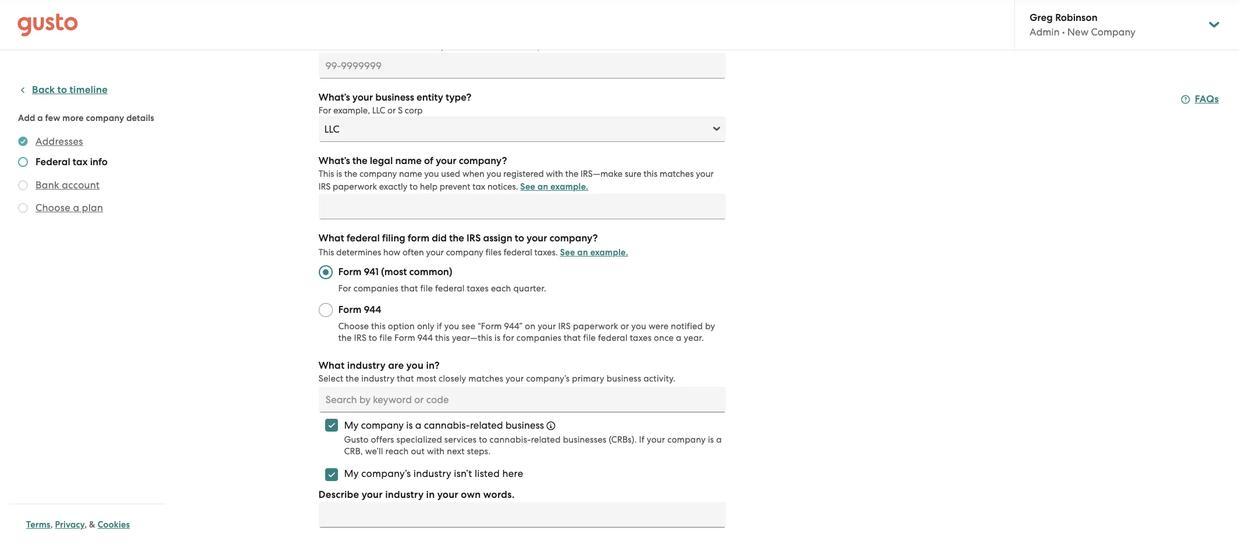 Task type: describe. For each thing, give the bounding box(es) containing it.
here
[[503, 468, 524, 480]]

admin
[[1030, 26, 1060, 38]]

my for my company's industry isn't listed here
[[344, 468, 359, 480]]

industry left are on the left
[[347, 360, 386, 372]]

notified
[[671, 321, 703, 332]]

corp
[[405, 105, 423, 116]]

1 , from the left
[[50, 520, 53, 530]]

a inside gusto offers specialized services to cannabis-related businesses (crbs). if your company is a crb, we'll reach out with next steps.
[[717, 435, 722, 445]]

an inside what federal filing form did the irs assign to your company? this determines how often your company files federal taxes. see an example.
[[578, 247, 588, 258]]

an for you
[[538, 182, 549, 192]]

used
[[441, 169, 460, 179]]

my company is a cannabis-related business
[[344, 420, 544, 431]]

own
[[461, 489, 481, 501]]

or inside 'what's your business entity type? for example, llc or s corp'
[[388, 105, 396, 116]]

a inside button
[[73, 202, 79, 214]]

industry left the in
[[385, 489, 424, 501]]

example. inside what federal filing form did the irs assign to your company? this determines how often your company files federal taxes. see an example.
[[591, 247, 628, 258]]

business inside what industry are you in? select the industry that most closely matches your company's primary business activity.
[[607, 374, 642, 384]]

with inside this is the company name you used when you registered with the irs—make sure this matches your irs paperwork exactly to help prevent tax notices.
[[546, 169, 563, 179]]

0 horizontal spatial this
[[371, 321, 386, 332]]

is inside gusto offers specialized services to cannabis-related businesses (crbs). if your company is a crb, we'll reach out with next steps.
[[708, 435, 714, 445]]

details
[[126, 113, 154, 123]]

robinson
[[1056, 12, 1098, 24]]

example. for was
[[515, 41, 553, 51]]

number
[[489, 28, 522, 38]]

what federal filing form did the irs assign to your company? this determines how often your company files federal taxes. see an example.
[[319, 232, 628, 258]]

My company's industry isn't listed here checkbox
[[319, 462, 344, 488]]

is inside form 944 choose this option only if you see "form 944" on your irs paperwork or you were notified by the irs to file form 944 this year—this is for companies that file federal taxes once a year.
[[495, 333, 501, 343]]

in?
[[426, 360, 440, 372]]

the inside what industry are you in? select the industry that most closely matches your company's primary business activity.
[[346, 374, 359, 384]]

companies inside form 944 choose this option only if you see "form 944" on your irs paperwork or you were notified by the irs to file form 944 this year—this is for companies that file federal taxes once a year.
[[517, 333, 562, 343]]

taxes inside form 944 choose this option only if you see "form 944" on your irs paperwork or you were notified by the irs to file form 944 this year—this is for companies that file federal taxes once a year.
[[630, 333, 652, 343]]

that inside what industry are you in? select the industry that most closely matches your company's primary business activity.
[[397, 374, 414, 384]]

words.
[[484, 489, 515, 501]]

check image
[[18, 203, 28, 213]]

what's the legal name of your company?
[[319, 155, 507, 167]]

see
[[462, 321, 476, 332]]

choose a plan button
[[36, 201, 103, 215]]

federal tax info list
[[18, 134, 161, 217]]

you left were
[[632, 321, 647, 332]]

do
[[335, 41, 346, 51]]

1 horizontal spatial this
[[435, 333, 450, 343]]

are
[[388, 360, 404, 372]]

tax inside this is the company name you used when you registered with the irs—make sure this matches your irs paperwork exactly to help prevent tax notices.
[[473, 182, 486, 192]]

choose inside form 944 choose this option only if you see "form 944" on your irs paperwork or you were notified by the irs to file form 944 this year—this is for companies that file federal taxes once a year.
[[338, 321, 369, 332]]

in
[[426, 489, 435, 501]]

matches inside this is the company name you used when you registered with the irs—make sure this matches your irs paperwork exactly to help prevent tax notices.
[[660, 169, 694, 179]]

faqs button
[[1181, 93, 1219, 107]]

year.
[[684, 333, 704, 343]]

addresses button
[[36, 134, 83, 148]]

each
[[491, 283, 511, 294]]

for inside form 941 (most common) for companies that file federal taxes each quarter.
[[338, 283, 352, 294]]

file inside form 941 (most common) for companies that file federal taxes each quarter.
[[420, 283, 433, 294]]

example,
[[333, 105, 370, 116]]

the inside what federal filing form did the irs assign to your company? this determines how often your company files federal taxes. see an example.
[[449, 232, 464, 244]]

bank account
[[36, 179, 100, 191]]

"form
[[478, 321, 502, 332]]

1 check image from the top
[[18, 157, 28, 167]]

that inside this is your unique employer identification number (ein) that was assigned to your company by the irs. do not use a social security number.
[[546, 28, 563, 38]]

listed
[[475, 468, 500, 480]]

choose a plan
[[36, 202, 103, 214]]

this for this is your unique employer identification number (ein) that was assigned to your company by the irs. do not use a social security number.
[[319, 28, 334, 38]]

on
[[525, 321, 536, 332]]

files
[[486, 247, 502, 258]]

0 vertical spatial related
[[470, 420, 503, 431]]

2 vertical spatial business
[[506, 420, 544, 431]]

cannabis- inside gusto offers specialized services to cannabis-related businesses (crbs). if your company is a crb, we'll reach out with next steps.
[[490, 435, 531, 445]]

llc
[[372, 105, 386, 116]]

paperwork inside this is the company name you used when you registered with the irs—make sure this matches your irs paperwork exactly to help prevent tax notices.
[[333, 182, 377, 192]]

form
[[408, 232, 430, 244]]

did
[[432, 232, 447, 244]]

my company's industry isn't listed here
[[344, 468, 524, 480]]

crb,
[[344, 446, 363, 457]]

irs inside this is the company name you used when you registered with the irs—make sure this matches your irs paperwork exactly to help prevent tax notices.
[[319, 182, 331, 192]]

company? inside what federal filing form did the irs assign to your company? this determines how often your company files federal taxes. see an example.
[[550, 232, 598, 244]]

this is your unique employer identification number (ein) that was assigned to your company by the irs. do not use a social security number.
[[319, 28, 716, 51]]

services
[[445, 435, 477, 445]]

use
[[364, 41, 378, 51]]

back to timeline
[[32, 84, 108, 96]]

2 horizontal spatial file
[[583, 333, 596, 343]]

company inside this is your unique employer identification number (ein) that was assigned to your company by the irs. do not use a social security number.
[[651, 28, 689, 38]]

taxes inside form 941 (most common) for companies that file federal taxes each quarter.
[[467, 283, 489, 294]]

greg robinson admin • new company
[[1030, 12, 1136, 38]]

0 horizontal spatial company's
[[361, 468, 411, 480]]

to inside what federal filing form did the irs assign to your company? this determines how often your company files federal taxes. see an example.
[[515, 232, 524, 244]]

businesses
[[563, 435, 607, 445]]

Describe your industry in your own words. field
[[319, 502, 726, 528]]

most
[[417, 374, 437, 384]]

terms , privacy , & cookies
[[26, 520, 130, 530]]

is inside this is your unique employer identification number (ein) that was assigned to your company by the irs. do not use a social security number.
[[336, 28, 342, 38]]

social
[[388, 41, 412, 51]]

What's the legal name of your company? text field
[[319, 194, 726, 219]]

to inside this is your unique employer identification number (ein) that was assigned to your company by the irs. do not use a social security number.
[[621, 28, 629, 38]]

when
[[463, 169, 485, 179]]

sure
[[625, 169, 642, 179]]

0 vertical spatial 944
[[364, 304, 382, 316]]

(most
[[381, 266, 407, 278]]

my for my company is a cannabis-related business
[[344, 420, 359, 431]]

number.
[[448, 41, 483, 51]]

next
[[447, 446, 465, 457]]

what's your business entity type? for example, llc or s corp
[[319, 91, 472, 116]]

unique
[[364, 28, 392, 38]]

terms link
[[26, 520, 50, 530]]

&
[[89, 520, 95, 530]]

what's for what's your business entity type? for example, llc or s corp
[[319, 91, 350, 104]]

privacy
[[55, 520, 84, 530]]

add a few more company details
[[18, 113, 154, 123]]

only
[[417, 321, 435, 332]]

you up help in the left top of the page
[[424, 169, 439, 179]]

or inside form 944 choose this option only if you see "form 944" on your irs paperwork or you were notified by the irs to file form 944 this year—this is for companies that file federal taxes once a year.
[[621, 321, 629, 332]]

federal inside form 944 choose this option only if you see "form 944" on your irs paperwork or you were notified by the irs to file form 944 this year—this is for companies that file federal taxes once a year.
[[598, 333, 628, 343]]

your inside 'what's your business entity type? for example, llc or s corp'
[[353, 91, 373, 104]]

federal tax info
[[36, 156, 108, 168]]

your inside what industry are you in? select the industry that most closely matches your company's primary business activity.
[[506, 374, 524, 384]]

cookies button
[[98, 518, 130, 532]]

if
[[437, 321, 442, 332]]

back
[[32, 84, 55, 96]]

privacy link
[[55, 520, 84, 530]]

business inside 'what's your business entity type? for example, llc or s corp'
[[376, 91, 414, 104]]

home image
[[17, 13, 78, 36]]

was
[[565, 28, 581, 38]]

2 , from the left
[[84, 520, 87, 530]]

account
[[62, 179, 100, 191]]

s
[[398, 105, 403, 116]]

we'll
[[365, 446, 383, 457]]

quarter.
[[514, 283, 547, 294]]

example. for registered
[[551, 182, 589, 192]]

plan
[[82, 202, 103, 214]]

more
[[62, 113, 84, 123]]

reach
[[386, 446, 409, 457]]

year—this
[[452, 333, 492, 343]]

choose inside button
[[36, 202, 70, 214]]

form for form 941 (most common)
[[338, 266, 362, 278]]

gusto offers specialized services to cannabis-related businesses (crbs). if your company is a crb, we'll reach out with next steps.
[[344, 435, 722, 457]]

how
[[383, 247, 401, 258]]

company's inside what industry are you in? select the industry that most closely matches your company's primary business activity.
[[526, 374, 570, 384]]



Task type: vqa. For each thing, say whether or not it's contained in the screenshot.
first per from left
no



Task type: locate. For each thing, give the bounding box(es) containing it.
companies inside form 941 (most common) for companies that file federal taxes each quarter.
[[354, 283, 399, 294]]

None checkbox
[[319, 413, 344, 438]]

not
[[349, 41, 362, 51]]

file up primary
[[583, 333, 596, 343]]

federal down common)
[[435, 283, 465, 294]]

out
[[411, 446, 425, 457]]

greg
[[1030, 12, 1053, 24]]

what up select
[[319, 360, 345, 372]]

0 vertical spatial check image
[[18, 157, 28, 167]]

1 vertical spatial companies
[[517, 333, 562, 343]]

my down crb,
[[344, 468, 359, 480]]

0 vertical spatial business
[[376, 91, 414, 104]]

paperwork down the legal
[[333, 182, 377, 192]]

federal right files
[[504, 247, 532, 258]]

0 vertical spatial tax
[[73, 156, 88, 168]]

taxes.
[[535, 247, 558, 258]]

(crbs).
[[609, 435, 637, 445]]

1 vertical spatial see an example.
[[520, 182, 589, 192]]

circle check image
[[18, 134, 28, 148]]

1 vertical spatial see
[[520, 182, 536, 192]]

of
[[424, 155, 434, 167]]

that left was
[[546, 28, 563, 38]]

that inside form 941 (most common) for companies that file federal taxes each quarter.
[[401, 283, 418, 294]]

what's for what's the legal name of your company?
[[319, 155, 350, 167]]

the inside this is your unique employer identification number (ein) that was assigned to your company by the irs. do not use a social security number.
[[703, 28, 716, 38]]

1 horizontal spatial file
[[420, 283, 433, 294]]

see an example. down number on the top left
[[485, 41, 553, 51]]

1 vertical spatial taxes
[[630, 333, 652, 343]]

1 vertical spatial cannabis-
[[490, 435, 531, 445]]

what's up example,
[[319, 91, 350, 104]]

a inside form 944 choose this option only if you see "form 944" on your irs paperwork or you were notified by the irs to file form 944 this year—this is for companies that file federal taxes once a year.
[[676, 333, 682, 343]]

to inside this is the company name you used when you registered with the irs—make sure this matches your irs paperwork exactly to help prevent tax notices.
[[410, 182, 418, 192]]

2 what from the top
[[319, 360, 345, 372]]

1 horizontal spatial see
[[520, 182, 536, 192]]

0 vertical spatial see
[[485, 41, 500, 51]]

you
[[424, 169, 439, 179], [487, 169, 502, 179], [445, 321, 460, 332], [632, 321, 647, 332], [407, 360, 424, 372]]

1 vertical spatial an
[[538, 182, 549, 192]]

1 vertical spatial company?
[[550, 232, 598, 244]]

help
[[420, 182, 438, 192]]

you up notices.
[[487, 169, 502, 179]]

this left option
[[371, 321, 386, 332]]

this down if
[[435, 333, 450, 343]]

this right sure
[[644, 169, 658, 179]]

0 horizontal spatial related
[[470, 420, 503, 431]]

1 vertical spatial with
[[427, 446, 445, 457]]

file
[[420, 283, 433, 294], [380, 333, 392, 343], [583, 333, 596, 343]]

check image up check image
[[18, 180, 28, 190]]

1 what from the top
[[319, 232, 344, 244]]

tax left info on the left of the page
[[73, 156, 88, 168]]

an down registered
[[538, 182, 549, 192]]

your inside this is the company name you used when you registered with the irs—make sure this matches your irs paperwork exactly to help prevent tax notices.
[[696, 169, 714, 179]]

0 vertical spatial with
[[546, 169, 563, 179]]

1 vertical spatial this
[[319, 169, 334, 179]]

cannabis- up steps.
[[490, 435, 531, 445]]

with
[[546, 169, 563, 179], [427, 446, 445, 457]]

see right taxes. at top
[[560, 247, 575, 258]]

companies down 941
[[354, 283, 399, 294]]

1 horizontal spatial with
[[546, 169, 563, 179]]

1 horizontal spatial ,
[[84, 520, 87, 530]]

choose down 'bank' at top left
[[36, 202, 70, 214]]

were
[[649, 321, 669, 332]]

see an example. button for what federal filing form did the irs assign to your company?
[[560, 246, 628, 260]]

federal inside form 941 (most common) for companies that file federal taxes each quarter.
[[435, 283, 465, 294]]

for
[[503, 333, 514, 343]]

see down number on the top left
[[485, 41, 500, 51]]

0 vertical spatial paperwork
[[333, 182, 377, 192]]

that down (most
[[401, 283, 418, 294]]

the inside form 944 choose this option only if you see "form 944" on your irs paperwork or you were notified by the irs to file form 944 this year—this is for companies that file federal taxes once a year.
[[338, 333, 352, 343]]

2 what's from the top
[[319, 155, 350, 167]]

2 horizontal spatial this
[[644, 169, 658, 179]]

2 vertical spatial see an example. button
[[560, 246, 628, 260]]

tax down when on the top
[[473, 182, 486, 192]]

company? up when on the top
[[459, 155, 507, 167]]

company's up what industry are you in? field
[[526, 374, 570, 384]]

see an example. button down number on the top left
[[485, 39, 553, 53]]

0 horizontal spatial business
[[376, 91, 414, 104]]

cookies
[[98, 520, 130, 530]]

2 vertical spatial this
[[319, 247, 334, 258]]

0 horizontal spatial an
[[502, 41, 513, 51]]

my up 'gusto' at the left of the page
[[344, 420, 359, 431]]

that down are on the left
[[397, 374, 414, 384]]

0 vertical spatial an
[[502, 41, 513, 51]]

your inside form 944 choose this option only if you see "form 944" on your irs paperwork or you were notified by the irs to file form 944 this year—this is for companies that file federal taxes once a year.
[[538, 321, 556, 332]]

to inside gusto offers specialized services to cannabis-related businesses (crbs). if your company is a crb, we'll reach out with next steps.
[[479, 435, 488, 445]]

2 vertical spatial an
[[578, 247, 588, 258]]

cannabis- up services
[[424, 420, 470, 431]]

form inside form 941 (most common) for companies that file federal taxes each quarter.
[[338, 266, 362, 278]]

2 check image from the top
[[18, 180, 28, 190]]

1 horizontal spatial choose
[[338, 321, 369, 332]]

file down option
[[380, 333, 392, 343]]

2 vertical spatial this
[[435, 333, 450, 343]]

(ein)
[[525, 28, 544, 38]]

to
[[621, 28, 629, 38], [57, 84, 67, 96], [410, 182, 418, 192], [515, 232, 524, 244], [369, 333, 377, 343], [479, 435, 488, 445]]

registered
[[504, 169, 544, 179]]

0 horizontal spatial cannabis-
[[424, 420, 470, 431]]

1 vertical spatial form
[[338, 304, 362, 316]]

this inside this is the company name you used when you registered with the irs—make sure this matches your irs paperwork exactly to help prevent tax notices.
[[644, 169, 658, 179]]

see an example. button right taxes. at top
[[560, 246, 628, 260]]

addresses
[[36, 136, 83, 147]]

what for what federal filing form did the irs assign to your company?
[[319, 232, 344, 244]]

choose left option
[[338, 321, 369, 332]]

industry down are on the left
[[361, 374, 395, 384]]

3 this from the top
[[319, 247, 334, 258]]

related inside gusto offers specialized services to cannabis-related businesses (crbs). if your company is a crb, we'll reach out with next steps.
[[531, 435, 561, 445]]

0 horizontal spatial paperwork
[[333, 182, 377, 192]]

name inside this is the company name you used when you registered with the irs—make sure this matches your irs paperwork exactly to help prevent tax notices.
[[399, 169, 422, 179]]

your inside gusto offers specialized services to cannabis-related businesses (crbs). if your company is a crb, we'll reach out with next steps.
[[647, 435, 665, 445]]

my
[[344, 420, 359, 431], [344, 468, 359, 480]]

for
[[319, 105, 331, 116], [338, 283, 352, 294]]

0 horizontal spatial companies
[[354, 283, 399, 294]]

1 horizontal spatial companies
[[517, 333, 562, 343]]

company
[[1091, 26, 1136, 38]]

employer
[[394, 28, 432, 38]]

option
[[388, 321, 415, 332]]

0 vertical spatial company?
[[459, 155, 507, 167]]

What industry are you in? field
[[319, 387, 726, 413]]

see an example. button down registered
[[520, 180, 589, 194]]

0 horizontal spatial see
[[485, 41, 500, 51]]

paperwork up primary
[[573, 321, 619, 332]]

irs
[[319, 182, 331, 192], [467, 232, 481, 244], [558, 321, 571, 332], [354, 333, 367, 343]]

0 vertical spatial form
[[338, 266, 362, 278]]

form for form 944
[[338, 304, 362, 316]]

name down what's the legal name of your company?
[[399, 169, 422, 179]]

company inside gusto offers specialized services to cannabis-related businesses (crbs). if your company is a crb, we'll reach out with next steps.
[[668, 435, 706, 445]]

1 vertical spatial what's
[[319, 155, 350, 167]]

or left s on the left of page
[[388, 105, 396, 116]]

what's inside 'what's your business entity type? for example, llc or s corp'
[[319, 91, 350, 104]]

see an example. for registered
[[520, 182, 589, 192]]

1 vertical spatial 944
[[418, 333, 433, 343]]

once
[[654, 333, 674, 343]]

for inside 'what's your business entity type? for example, llc or s corp'
[[319, 105, 331, 116]]

business left activity.
[[607, 374, 642, 384]]

primary
[[572, 374, 605, 384]]

you inside what industry are you in? select the industry that most closely matches your company's primary business activity.
[[407, 360, 424, 372]]

form 944 choose this option only if you see "form 944" on your irs paperwork or you were notified by the irs to file form 944 this year—this is for companies that file federal taxes once a year.
[[338, 304, 716, 343]]

,
[[50, 520, 53, 530], [84, 520, 87, 530]]

2 vertical spatial see
[[560, 247, 575, 258]]

0 vertical spatial see an example.
[[485, 41, 553, 51]]

timeline
[[70, 84, 108, 96]]

taxes down were
[[630, 333, 652, 343]]

1 vertical spatial matches
[[469, 374, 504, 384]]

944 down "only"
[[418, 333, 433, 343]]

1 vertical spatial tax
[[473, 182, 486, 192]]

business
[[376, 91, 414, 104], [607, 374, 642, 384], [506, 420, 544, 431]]

see for tax
[[520, 182, 536, 192]]

0 horizontal spatial for
[[319, 105, 331, 116]]

few
[[45, 113, 60, 123]]

0 horizontal spatial by
[[691, 28, 701, 38]]

what up determines
[[319, 232, 344, 244]]

2 vertical spatial example.
[[591, 247, 628, 258]]

this inside what federal filing form did the irs assign to your company? this determines how often your company files federal taxes. see an example.
[[319, 247, 334, 258]]

business up gusto offers specialized services to cannabis-related businesses (crbs). if your company is a crb, we'll reach out with next steps.
[[506, 420, 544, 431]]

filing
[[382, 232, 406, 244]]

1 vertical spatial what
[[319, 360, 345, 372]]

legal
[[370, 155, 393, 167]]

1 vertical spatial paperwork
[[573, 321, 619, 332]]

what inside what federal filing form did the irs assign to your company? this determines how often your company files federal taxes. see an example.
[[319, 232, 344, 244]]

what
[[319, 232, 344, 244], [319, 360, 345, 372]]

0 vertical spatial matches
[[660, 169, 694, 179]]

0 horizontal spatial 944
[[364, 304, 382, 316]]

name left of
[[395, 155, 422, 167]]

1 horizontal spatial related
[[531, 435, 561, 445]]

notices.
[[488, 182, 518, 192]]

this is the company name you used when you registered with the irs—make sure this matches your irs paperwork exactly to help prevent tax notices.
[[319, 169, 714, 192]]

this
[[644, 169, 658, 179], [371, 321, 386, 332], [435, 333, 450, 343]]

name
[[395, 155, 422, 167], [399, 169, 422, 179]]

by
[[691, 28, 701, 38], [705, 321, 716, 332]]

the
[[703, 28, 716, 38], [353, 155, 368, 167], [344, 169, 357, 179], [566, 169, 579, 179], [449, 232, 464, 244], [338, 333, 352, 343], [346, 374, 359, 384]]

1 horizontal spatial paperwork
[[573, 321, 619, 332]]

what for what industry are you in?
[[319, 360, 345, 372]]

0 vertical spatial cannabis-
[[424, 420, 470, 431]]

form 941 (most common) for companies that file federal taxes each quarter.
[[338, 266, 547, 294]]

to inside form 944 choose this option only if you see "form 944" on your irs paperwork or you were notified by the irs to file form 944 this year—this is for companies that file federal taxes once a year.
[[369, 333, 377, 343]]

companies down on
[[517, 333, 562, 343]]

2 my from the top
[[344, 468, 359, 480]]

matches right closely
[[469, 374, 504, 384]]

0 horizontal spatial tax
[[73, 156, 88, 168]]

see inside what federal filing form did the irs assign to your company? this determines how often your company files federal taxes. see an example.
[[560, 247, 575, 258]]

1 vertical spatial related
[[531, 435, 561, 445]]

1 horizontal spatial for
[[338, 283, 352, 294]]

this
[[319, 28, 334, 38], [319, 169, 334, 179], [319, 247, 334, 258]]

federal
[[347, 232, 380, 244], [504, 247, 532, 258], [435, 283, 465, 294], [598, 333, 628, 343]]

that inside form 944 choose this option only if you see "form 944" on your irs paperwork or you were notified by the irs to file form 944 this year—this is for companies that file federal taxes once a year.
[[564, 333, 581, 343]]

for left example,
[[319, 105, 331, 116]]

1 what's from the top
[[319, 91, 350, 104]]

0 horizontal spatial with
[[427, 446, 445, 457]]

business up s on the left of page
[[376, 91, 414, 104]]

944 down 941
[[364, 304, 382, 316]]

941
[[364, 266, 379, 278]]

see for number.
[[485, 41, 500, 51]]

you up most
[[407, 360, 424, 372]]

an right taxes. at top
[[578, 247, 588, 258]]

1 horizontal spatial tax
[[473, 182, 486, 192]]

0 vertical spatial taxes
[[467, 283, 489, 294]]

0 horizontal spatial company?
[[459, 155, 507, 167]]

industry up the in
[[414, 468, 452, 480]]

1 vertical spatial choose
[[338, 321, 369, 332]]

, left & at the bottom of page
[[84, 520, 87, 530]]

file down common)
[[420, 283, 433, 294]]

see an example. button for what's the legal name of your company?
[[520, 180, 589, 194]]

0 vertical spatial or
[[388, 105, 396, 116]]

check image down circle check image
[[18, 157, 28, 167]]

this for this is the company name you used when you registered with the irs—make sure this matches your irs paperwork exactly to help prevent tax notices.
[[319, 169, 334, 179]]

you right if
[[445, 321, 460, 332]]

1 horizontal spatial matches
[[660, 169, 694, 179]]

an for that
[[502, 41, 513, 51]]

taxes
[[467, 283, 489, 294], [630, 333, 652, 343]]

by inside this is your unique employer identification number (ein) that was assigned to your company by the irs. do not use a social security number.
[[691, 28, 701, 38]]

0 horizontal spatial file
[[380, 333, 392, 343]]

1 vertical spatial this
[[371, 321, 386, 332]]

assigned
[[583, 28, 619, 38]]

1 vertical spatial name
[[399, 169, 422, 179]]

0 horizontal spatial or
[[388, 105, 396, 116]]

this inside this is the company name you used when you registered with the irs—make sure this matches your irs paperwork exactly to help prevent tax notices.
[[319, 169, 334, 179]]

determines
[[336, 247, 381, 258]]

0 horizontal spatial matches
[[469, 374, 504, 384]]

closely
[[439, 374, 466, 384]]

taxes left each
[[467, 283, 489, 294]]

assign
[[483, 232, 513, 244]]

add
[[18, 113, 35, 123]]

company inside what federal filing form did the irs assign to your company? this determines how often your company files federal taxes. see an example.
[[446, 247, 484, 258]]

describe
[[319, 489, 359, 501]]

irs inside what federal filing form did the irs assign to your company? this determines how often your company files federal taxes. see an example.
[[467, 232, 481, 244]]

1 this from the top
[[319, 28, 334, 38]]

2 vertical spatial form
[[395, 333, 415, 343]]

0 vertical spatial this
[[644, 169, 658, 179]]

with right out
[[427, 446, 445, 457]]

1 horizontal spatial 944
[[418, 333, 433, 343]]

944"
[[504, 321, 523, 332]]

irs—make
[[581, 169, 623, 179]]

see down registered
[[520, 182, 536, 192]]

check image
[[18, 157, 28, 167], [18, 180, 28, 190]]

1 vertical spatial see an example. button
[[520, 180, 589, 194]]

select
[[319, 374, 344, 384]]

tax inside list
[[73, 156, 88, 168]]

activity.
[[644, 374, 676, 384]]

0 vertical spatial what's
[[319, 91, 350, 104]]

for down determines
[[338, 283, 352, 294]]

see an example. for was
[[485, 41, 553, 51]]

type?
[[446, 91, 472, 104]]

an down number on the top left
[[502, 41, 513, 51]]

new
[[1068, 26, 1089, 38]]

entity
[[417, 91, 443, 104]]

2 horizontal spatial see
[[560, 247, 575, 258]]

gusto
[[344, 435, 369, 445]]

faqs
[[1195, 93, 1219, 105]]

to inside button
[[57, 84, 67, 96]]

or
[[388, 105, 396, 116], [621, 321, 629, 332]]

1 vertical spatial check image
[[18, 180, 28, 190]]

matches
[[660, 169, 694, 179], [469, 374, 504, 384]]

a inside this is your unique employer identification number (ein) that was assigned to your company by the irs. do not use a social security number.
[[380, 41, 385, 51]]

this inside this is your unique employer identification number (ein) that was assigned to your company by the irs. do not use a social security number.
[[319, 28, 334, 38]]

matches right sure
[[660, 169, 694, 179]]

0 horizontal spatial ,
[[50, 520, 53, 530]]

company inside this is the company name you used when you registered with the irs—make sure this matches your irs paperwork exactly to help prevent tax notices.
[[360, 169, 397, 179]]

0 horizontal spatial choose
[[36, 202, 70, 214]]

see an example. down registered
[[520, 182, 589, 192]]

matches inside what industry are you in? select the industry that most closely matches your company's primary business activity.
[[469, 374, 504, 384]]

or left were
[[621, 321, 629, 332]]

0 vertical spatial name
[[395, 155, 422, 167]]

tax
[[73, 156, 88, 168], [473, 182, 486, 192]]

is inside this is the company name you used when you registered with the irs—make sure this matches your irs paperwork exactly to help prevent tax notices.
[[336, 169, 342, 179]]

identification
[[434, 28, 487, 38]]

1 horizontal spatial or
[[621, 321, 629, 332]]

0 vertical spatial this
[[319, 28, 334, 38]]

with right registered
[[546, 169, 563, 179]]

0 vertical spatial choose
[[36, 202, 70, 214]]

exactly
[[379, 182, 408, 192]]

1 vertical spatial example.
[[551, 182, 589, 192]]

related up steps.
[[470, 420, 503, 431]]

by inside form 944 choose this option only if you see "form 944" on your irs paperwork or you were notified by the irs to file form 944 this year—this is for companies that file federal taxes once a year.
[[705, 321, 716, 332]]

1 vertical spatial for
[[338, 283, 352, 294]]

bank account button
[[36, 178, 100, 192]]

describe your industry in your own words.
[[319, 489, 515, 501]]

0 vertical spatial by
[[691, 28, 701, 38]]

paperwork inside form 944 choose this option only if you see "form 944" on your irs paperwork or you were notified by the irs to file form 944 this year—this is for companies that file federal taxes once a year.
[[573, 321, 619, 332]]

1 vertical spatial by
[[705, 321, 716, 332]]

0 vertical spatial my
[[344, 420, 359, 431]]

your
[[344, 28, 362, 38], [631, 28, 649, 38], [353, 91, 373, 104], [436, 155, 457, 167], [696, 169, 714, 179], [527, 232, 547, 244], [426, 247, 444, 258], [538, 321, 556, 332], [506, 374, 524, 384], [647, 435, 665, 445], [362, 489, 383, 501], [437, 489, 459, 501]]

1 horizontal spatial company's
[[526, 374, 570, 384]]

company's down reach
[[361, 468, 411, 480]]

0 vertical spatial see an example. button
[[485, 39, 553, 53]]

2 horizontal spatial business
[[607, 374, 642, 384]]

1 vertical spatial my
[[344, 468, 359, 480]]

bank
[[36, 179, 59, 191]]

example.
[[515, 41, 553, 51], [551, 182, 589, 192], [591, 247, 628, 258]]

federal up primary
[[598, 333, 628, 343]]

what's left the legal
[[319, 155, 350, 167]]

None radio
[[319, 265, 333, 279], [319, 303, 333, 317], [319, 265, 333, 279], [319, 303, 333, 317]]

company? up taxes. at top
[[550, 232, 598, 244]]

1 horizontal spatial cannabis-
[[490, 435, 531, 445]]

what inside what industry are you in? select the industry that most closely matches your company's primary business activity.
[[319, 360, 345, 372]]

with inside gusto offers specialized services to cannabis-related businesses (crbs). if your company is a crb, we'll reach out with next steps.
[[427, 446, 445, 457]]

if
[[639, 435, 645, 445]]

0 vertical spatial company's
[[526, 374, 570, 384]]

What's your Federal EIN? text field
[[319, 53, 726, 79]]

2 this from the top
[[319, 169, 334, 179]]

1 my from the top
[[344, 420, 359, 431]]

that up primary
[[564, 333, 581, 343]]

federal up determines
[[347, 232, 380, 244]]

0 vertical spatial example.
[[515, 41, 553, 51]]

0 horizontal spatial taxes
[[467, 283, 489, 294]]

, left privacy 'link'
[[50, 520, 53, 530]]

related left businesses
[[531, 435, 561, 445]]



